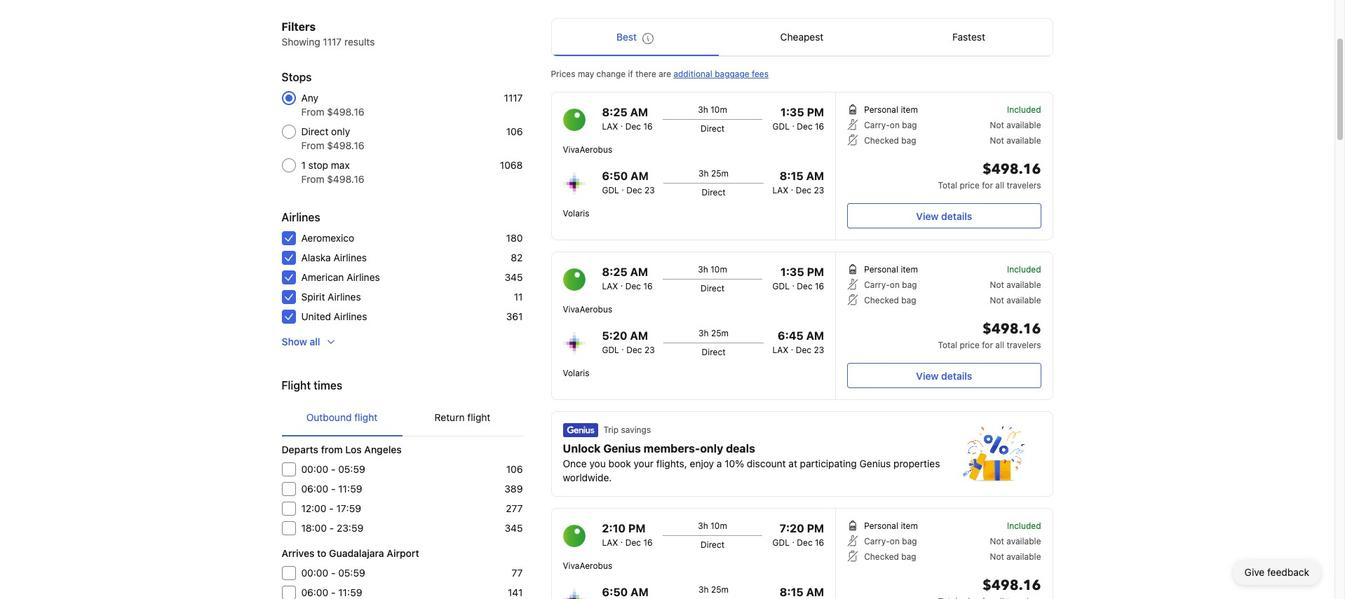 Task type: locate. For each thing, give the bounding box(es) containing it.
5:20
[[602, 330, 627, 342]]

1 volaris from the top
[[563, 208, 590, 219]]

properties
[[894, 458, 940, 470]]

1 06:00 - 11:59 from the top
[[301, 483, 362, 495]]

1 6:50 from the top
[[602, 170, 628, 182]]

106 for 389
[[506, 464, 523, 476]]

1 vertical spatial carry-on bag
[[864, 280, 917, 290]]

1:35 pm gdl . dec 16 up 6:45
[[773, 266, 824, 292]]

2 personal item from the top
[[864, 264, 918, 275]]

1 personal item from the top
[[864, 105, 918, 115]]

only inside unlock genius members-only deals once you book your flights, enjoy a 10% discount at participating genius properties worldwide.
[[700, 443, 723, 455]]

0 vertical spatial 106
[[506, 126, 523, 137]]

0 vertical spatial 25m
[[711, 168, 729, 179]]

0 vertical spatial 1117
[[323, 36, 342, 48]]

from down any
[[301, 106, 324, 118]]

not
[[990, 120, 1004, 130], [990, 135, 1004, 146], [990, 280, 1004, 290], [990, 295, 1004, 306], [990, 537, 1004, 547], [990, 552, 1004, 563]]

.
[[621, 119, 623, 129], [792, 119, 795, 129], [622, 182, 624, 193], [791, 182, 794, 193], [621, 278, 623, 289], [792, 278, 795, 289], [622, 342, 624, 353], [791, 342, 794, 353], [621, 535, 623, 546], [792, 535, 795, 546]]

2 vertical spatial 25m
[[711, 585, 729, 595]]

1 $498.16 total price for all travelers from the top
[[938, 160, 1041, 191]]

checked bag
[[864, 135, 916, 146], [864, 295, 916, 306], [864, 552, 916, 563]]

2 details from the top
[[941, 370, 972, 382]]

am
[[630, 106, 648, 119], [631, 170, 649, 182], [806, 170, 824, 182], [630, 266, 648, 278], [630, 330, 648, 342], [806, 330, 824, 342], [631, 586, 649, 599], [806, 586, 824, 599]]

1 vertical spatial tab list
[[282, 400, 523, 438]]

3h 10m for 6:50 am
[[698, 105, 727, 115]]

23 for 6:50 am
[[644, 185, 655, 196]]

from
[[321, 444, 343, 456]]

view details button
[[847, 203, 1041, 229], [847, 363, 1041, 389]]

23 inside 6:50 am gdl . dec 23
[[644, 185, 655, 196]]

1:35 pm gdl . dec 16 up 8:15 am lax . dec 23
[[773, 106, 824, 132]]

0 horizontal spatial tab list
[[282, 400, 523, 438]]

only up a
[[700, 443, 723, 455]]

1 horizontal spatial only
[[700, 443, 723, 455]]

1 vertical spatial checked bag
[[864, 295, 916, 306]]

3 vivaaerobus from the top
[[563, 561, 612, 572]]

8:15 for 8:15 am lax . dec 23
[[780, 170, 804, 182]]

- for 77
[[331, 567, 336, 579]]

for
[[982, 180, 993, 191], [982, 340, 993, 351]]

airlines
[[282, 211, 320, 224], [334, 252, 367, 264], [347, 271, 380, 283], [328, 291, 361, 303], [334, 311, 367, 323]]

1 included from the top
[[1007, 105, 1041, 115]]

0 vertical spatial 8:25 am lax . dec 16
[[602, 106, 653, 132]]

1 horizontal spatial tab list
[[552, 19, 1052, 57]]

0 vertical spatial 3h 25m
[[699, 168, 729, 179]]

1 vertical spatial 6:50
[[602, 586, 628, 599]]

1 8:25 am lax . dec 16 from the top
[[602, 106, 653, 132]]

06:00 down to on the left bottom of the page
[[301, 587, 328, 599]]

23 inside 8:15 am lax . dec 23
[[814, 185, 824, 196]]

from
[[301, 106, 324, 118], [301, 140, 324, 151], [301, 173, 324, 185]]

1 1:35 from the top
[[781, 106, 804, 119]]

2 vivaaerobus from the top
[[563, 304, 612, 315]]

2 vertical spatial checked bag
[[864, 552, 916, 563]]

8:25 am lax . dec 16 up '5:20'
[[602, 266, 653, 292]]

2 view details from the top
[[916, 370, 972, 382]]

3 3h 25m from the top
[[699, 585, 729, 595]]

0 vertical spatial 00:00 - 05:59
[[301, 464, 365, 476]]

16 up 6:50 am
[[643, 538, 653, 548]]

00:00 - 05:59 down from
[[301, 464, 365, 476]]

1 price from the top
[[960, 180, 980, 191]]

0 horizontal spatial flight
[[354, 412, 378, 424]]

2 flight from the left
[[467, 412, 491, 424]]

2 vertical spatial from
[[301, 173, 324, 185]]

vivaaerobus down 2:10
[[563, 561, 612, 572]]

1117 left results
[[323, 36, 342, 48]]

23 inside 6:45 am lax . dec 23
[[814, 345, 824, 356]]

dec inside 6:50 am gdl . dec 23
[[626, 185, 642, 196]]

airlines down spirit airlines
[[334, 311, 367, 323]]

vivaaerobus up 6:50 am gdl . dec 23
[[563, 144, 612, 155]]

0 vertical spatial genius
[[603, 443, 641, 455]]

1 travelers from the top
[[1007, 180, 1041, 191]]

0 vertical spatial 8:25
[[602, 106, 628, 119]]

2 8:25 am lax . dec 16 from the top
[[602, 266, 653, 292]]

fees
[[752, 69, 769, 79]]

genius up book
[[603, 443, 641, 455]]

from down stop
[[301, 173, 324, 185]]

3h
[[698, 105, 708, 115], [699, 168, 709, 179], [698, 264, 708, 275], [699, 328, 709, 339], [698, 521, 708, 532], [699, 585, 709, 595]]

$498.16
[[327, 106, 364, 118], [327, 140, 364, 151], [983, 160, 1041, 179], [327, 173, 364, 185], [983, 320, 1041, 339], [983, 577, 1041, 595]]

16 inside 7:20 pm gdl . dec 16
[[815, 538, 824, 548]]

2 3h 10m from the top
[[698, 264, 727, 275]]

vivaaerobus
[[563, 144, 612, 155], [563, 304, 612, 315], [563, 561, 612, 572]]

flight up the los at the left bottom
[[354, 412, 378, 424]]

any
[[301, 92, 318, 104]]

0 vertical spatial view details button
[[847, 203, 1041, 229]]

2 checked from the top
[[864, 295, 899, 306]]

0 vertical spatial vivaaerobus
[[563, 144, 612, 155]]

am inside 8:15 am lax . dec 23
[[806, 170, 824, 182]]

1 details from the top
[[941, 210, 972, 222]]

1 vertical spatial item
[[901, 264, 918, 275]]

2 not available from the top
[[990, 135, 1041, 146]]

1 for from the top
[[982, 180, 993, 191]]

16 up 8:15 am
[[815, 538, 824, 548]]

1 item from the top
[[901, 105, 918, 115]]

1 total from the top
[[938, 180, 957, 191]]

1 vertical spatial 1:35
[[781, 266, 804, 278]]

checked
[[864, 135, 899, 146], [864, 295, 899, 306], [864, 552, 899, 563]]

your
[[634, 458, 654, 470]]

item for 6:45 am
[[901, 264, 918, 275]]

06:00 - 11:59 for to
[[301, 587, 362, 599]]

total for 6:45 am
[[938, 340, 957, 351]]

00:00 down to on the left bottom of the page
[[301, 567, 328, 579]]

3 from from the top
[[301, 173, 324, 185]]

1 vertical spatial 10m
[[711, 264, 727, 275]]

flight right return
[[467, 412, 491, 424]]

06:00 up 12:00
[[301, 483, 328, 495]]

106
[[506, 126, 523, 137], [506, 464, 523, 476]]

0 vertical spatial checked
[[864, 135, 899, 146]]

show all button
[[276, 330, 343, 355]]

once
[[563, 458, 587, 470]]

pm
[[807, 106, 824, 119], [807, 266, 824, 278], [628, 523, 646, 535], [807, 523, 824, 535]]

11:59 down 'arrives to guadalajara airport'
[[338, 587, 362, 599]]

1 horizontal spatial genius
[[860, 458, 891, 470]]

vivaaerobus for 6:50
[[563, 144, 612, 155]]

1 carry- from the top
[[864, 120, 890, 130]]

8:25 am lax . dec 16
[[602, 106, 653, 132], [602, 266, 653, 292]]

dec
[[625, 121, 641, 132], [797, 121, 813, 132], [626, 185, 642, 196], [796, 185, 812, 196], [625, 281, 641, 292], [797, 281, 813, 292], [626, 345, 642, 356], [796, 345, 812, 356], [625, 538, 641, 548], [797, 538, 813, 548]]

carry- for 6:45 am
[[864, 280, 890, 290]]

06:00 - 11:59 up 12:00 - 17:59
[[301, 483, 362, 495]]

1 vertical spatial personal
[[864, 264, 898, 275]]

1 vertical spatial view
[[916, 370, 939, 382]]

only down any from $498.16
[[331, 126, 350, 137]]

0 vertical spatial only
[[331, 126, 350, 137]]

10%
[[725, 458, 744, 470]]

1:35 pm gdl . dec 16 for 6:45
[[773, 266, 824, 292]]

2 $498.16 total price for all travelers from the top
[[938, 320, 1041, 351]]

2 available from the top
[[1007, 135, 1041, 146]]

1 personal from the top
[[864, 105, 898, 115]]

- for 277
[[329, 503, 334, 515]]

2 345 from the top
[[505, 523, 523, 534]]

additional baggage fees link
[[674, 69, 769, 79]]

1 vertical spatial details
[[941, 370, 972, 382]]

3h 10m
[[698, 105, 727, 115], [698, 264, 727, 275], [698, 521, 727, 532]]

00:00 - 05:59 down to on the left bottom of the page
[[301, 567, 365, 579]]

06:00 - 11:59 down to on the left bottom of the page
[[301, 587, 362, 599]]

view for 8:15 am
[[916, 210, 939, 222]]

2 vertical spatial 3h 10m
[[698, 521, 727, 532]]

2 10m from the top
[[711, 264, 727, 275]]

volaris
[[563, 208, 590, 219], [563, 368, 590, 379]]

am inside 6:45 am lax . dec 23
[[806, 330, 824, 342]]

1 345 from the top
[[505, 271, 523, 283]]

1 on from the top
[[890, 120, 900, 130]]

checked bag for 6:45 am
[[864, 295, 916, 306]]

0 vertical spatial volaris
[[563, 208, 590, 219]]

1 vertical spatial 1:35 pm gdl . dec 16
[[773, 266, 824, 292]]

flight inside button
[[467, 412, 491, 424]]

1 11:59 from the top
[[338, 483, 362, 495]]

for for 6:45 am
[[982, 340, 993, 351]]

gdl
[[773, 121, 790, 132], [602, 185, 619, 196], [773, 281, 790, 292], [602, 345, 619, 356], [773, 538, 790, 548]]

personal item
[[864, 105, 918, 115], [864, 264, 918, 275], [864, 521, 918, 532]]

departs
[[282, 444, 318, 456]]

00:00
[[301, 464, 328, 476], [301, 567, 328, 579]]

2 06:00 - 11:59 from the top
[[301, 587, 362, 599]]

3h 25m
[[699, 168, 729, 179], [699, 328, 729, 339], [699, 585, 729, 595]]

1 vertical spatial on
[[890, 280, 900, 290]]

stops
[[282, 71, 312, 83]]

10m for 8:15 am
[[711, 105, 727, 115]]

1 8:15 from the top
[[780, 170, 804, 182]]

price for 6:45 am
[[960, 340, 980, 351]]

6:50 am gdl . dec 23
[[602, 170, 655, 196]]

checked for 6:45 am
[[864, 295, 899, 306]]

- for 141
[[331, 587, 336, 599]]

1 vertical spatial price
[[960, 340, 980, 351]]

3 checked bag from the top
[[864, 552, 916, 563]]

277
[[506, 503, 523, 515]]

angeles
[[364, 444, 402, 456]]

spirit airlines
[[301, 291, 361, 303]]

10m
[[711, 105, 727, 115], [711, 264, 727, 275], [711, 521, 727, 532]]

genius image
[[563, 424, 598, 438], [563, 424, 598, 438], [963, 426, 1024, 483]]

arrives
[[282, 548, 314, 560]]

1 checked from the top
[[864, 135, 899, 146]]

view details
[[916, 210, 972, 222], [916, 370, 972, 382]]

0 vertical spatial 8:15
[[780, 170, 804, 182]]

tab list up fees
[[552, 19, 1052, 57]]

- for 345
[[329, 523, 334, 534]]

25m for 6:45 am
[[711, 328, 729, 339]]

view for 6:45 am
[[916, 370, 939, 382]]

1 vertical spatial 8:25
[[602, 266, 628, 278]]

may
[[578, 69, 594, 79]]

6:50 inside 6:50 am gdl . dec 23
[[602, 170, 628, 182]]

8:15
[[780, 170, 804, 182], [780, 586, 804, 599]]

2 personal from the top
[[864, 264, 898, 275]]

8:15 am
[[780, 586, 824, 599]]

2 vertical spatial vivaaerobus
[[563, 561, 612, 572]]

4 not from the top
[[990, 295, 1004, 306]]

0 vertical spatial carry-on bag
[[864, 120, 917, 130]]

direct inside the direct only from $498.16
[[301, 126, 329, 137]]

2 included from the top
[[1007, 264, 1041, 275]]

$498.16 inside the direct only from $498.16
[[327, 140, 364, 151]]

16
[[643, 121, 653, 132], [815, 121, 824, 132], [643, 281, 653, 292], [815, 281, 824, 292], [643, 538, 653, 548], [815, 538, 824, 548]]

best button
[[552, 19, 719, 55]]

1117
[[323, 36, 342, 48], [504, 92, 523, 104]]

0 vertical spatial on
[[890, 120, 900, 130]]

2 6:50 from the top
[[602, 586, 628, 599]]

1 flight from the left
[[354, 412, 378, 424]]

0 vertical spatial personal
[[864, 105, 898, 115]]

06:00 for departs
[[301, 483, 328, 495]]

travelers for 6:45 am
[[1007, 340, 1041, 351]]

direct
[[701, 123, 725, 134], [301, 126, 329, 137], [702, 187, 726, 198], [701, 283, 725, 294], [702, 347, 726, 358], [701, 540, 725, 551]]

2 vertical spatial included
[[1007, 521, 1041, 532]]

5:20 am gdl . dec 23
[[602, 330, 655, 356]]

fastest button
[[885, 19, 1052, 55]]

2 vertical spatial 3h 25m
[[699, 585, 729, 595]]

1 vertical spatial 8:25 am lax . dec 16
[[602, 266, 653, 292]]

alaska airlines
[[301, 252, 367, 264]]

8:25 down change
[[602, 106, 628, 119]]

. inside 6:50 am gdl . dec 23
[[622, 182, 624, 193]]

1 available from the top
[[1007, 120, 1041, 130]]

1 horizontal spatial 1117
[[504, 92, 523, 104]]

1 view details button from the top
[[847, 203, 1041, 229]]

05:59
[[338, 464, 365, 476], [338, 567, 365, 579]]

total for 8:15 am
[[938, 180, 957, 191]]

8:15 inside 8:15 am lax . dec 23
[[780, 170, 804, 182]]

106 up 389
[[506, 464, 523, 476]]

genius
[[603, 443, 641, 455], [860, 458, 891, 470]]

1 horizontal spatial flight
[[467, 412, 491, 424]]

2 1:35 from the top
[[781, 266, 804, 278]]

6:50 for 6:50 am gdl . dec 23
[[602, 170, 628, 182]]

outbound
[[306, 412, 352, 424]]

1 vertical spatial vivaaerobus
[[563, 304, 612, 315]]

from inside any from $498.16
[[301, 106, 324, 118]]

lax
[[602, 121, 618, 132], [772, 185, 789, 196], [602, 281, 618, 292], [772, 345, 789, 356], [602, 538, 618, 548]]

$498.16 total price for all travelers
[[938, 160, 1041, 191], [938, 320, 1041, 351]]

0 vertical spatial checked bag
[[864, 135, 916, 146]]

1 vertical spatial 00:00
[[301, 567, 328, 579]]

price for 8:15 am
[[960, 180, 980, 191]]

0 vertical spatial 06:00
[[301, 483, 328, 495]]

1 vertical spatial carry-
[[864, 280, 890, 290]]

airlines up american airlines
[[334, 252, 367, 264]]

23 inside 5:20 am gdl . dec 23
[[644, 345, 655, 356]]

0 vertical spatial 1:35 pm gdl . dec 16
[[773, 106, 824, 132]]

05:59 down 'arrives to guadalajara airport'
[[338, 567, 365, 579]]

1 8:25 from the top
[[602, 106, 628, 119]]

2 carry-on bag from the top
[[864, 280, 917, 290]]

2 from from the top
[[301, 140, 324, 151]]

05:59 for guadalajara
[[338, 567, 365, 579]]

1117 inside filters showing 1117 results
[[323, 36, 342, 48]]

05:59 down the los at the left bottom
[[338, 464, 365, 476]]

1 106 from the top
[[506, 126, 523, 137]]

11:59 up 17:59
[[338, 483, 362, 495]]

1 view details from the top
[[916, 210, 972, 222]]

2 vertical spatial carry-
[[864, 537, 890, 547]]

2 106 from the top
[[506, 464, 523, 476]]

8:25 am lax . dec 16 down if
[[602, 106, 653, 132]]

2 vertical spatial on
[[890, 537, 900, 547]]

0 vertical spatial 10m
[[711, 105, 727, 115]]

345 down 277
[[505, 523, 523, 534]]

0 vertical spatial item
[[901, 105, 918, 115]]

1 vertical spatial 8:15
[[780, 586, 804, 599]]

2 carry- from the top
[[864, 280, 890, 290]]

1 stop max from $498.16
[[301, 159, 364, 185]]

from up stop
[[301, 140, 324, 151]]

1 carry-on bag from the top
[[864, 120, 917, 130]]

1 vertical spatial checked
[[864, 295, 899, 306]]

5 available from the top
[[1007, 537, 1041, 547]]

12:00
[[301, 503, 326, 515]]

1 from from the top
[[301, 106, 324, 118]]

flight inside button
[[354, 412, 378, 424]]

1 vertical spatial 06:00
[[301, 587, 328, 599]]

1117 up 1068
[[504, 92, 523, 104]]

am inside 6:50 am gdl . dec 23
[[631, 170, 649, 182]]

0 vertical spatial 3h 10m
[[698, 105, 727, 115]]

1 06:00 from the top
[[301, 483, 328, 495]]

1 25m from the top
[[711, 168, 729, 179]]

included for 6:45 am
[[1007, 264, 1041, 275]]

bag
[[902, 120, 917, 130], [901, 135, 916, 146], [902, 280, 917, 290], [901, 295, 916, 306], [902, 537, 917, 547], [901, 552, 916, 563]]

1 vertical spatial 3h 10m
[[698, 264, 727, 275]]

best image
[[642, 33, 654, 44]]

1 checked bag from the top
[[864, 135, 916, 146]]

1 1:35 pm gdl . dec 16 from the top
[[773, 106, 824, 132]]

tab list for unlock genius members-only deals
[[552, 19, 1052, 57]]

1 vertical spatial 106
[[506, 464, 523, 476]]

1 not available from the top
[[990, 120, 1041, 130]]

airlines for american airlines
[[347, 271, 380, 283]]

8:25 up '5:20'
[[602, 266, 628, 278]]

00:00 down departs
[[301, 464, 328, 476]]

0 horizontal spatial 1117
[[323, 36, 342, 48]]

1 vertical spatial 3h 25m
[[699, 328, 729, 339]]

1 10m from the top
[[711, 105, 727, 115]]

18:00
[[301, 523, 327, 534]]

1 vertical spatial from
[[301, 140, 324, 151]]

2 view details button from the top
[[847, 363, 1041, 389]]

. inside 7:20 pm gdl . dec 16
[[792, 535, 795, 546]]

06:00 for arrives
[[301, 587, 328, 599]]

gdl inside 7:20 pm gdl . dec 16
[[773, 538, 790, 548]]

1 00:00 from the top
[[301, 464, 328, 476]]

0 vertical spatial 345
[[505, 271, 523, 283]]

genius left properties on the bottom
[[860, 458, 891, 470]]

results
[[344, 36, 375, 48]]

0 vertical spatial 6:50
[[602, 170, 628, 182]]

1 vertical spatial $498.16 total price for all travelers
[[938, 320, 1041, 351]]

spirit
[[301, 291, 325, 303]]

feedback
[[1267, 567, 1309, 579]]

airlines down alaska airlines
[[347, 271, 380, 283]]

5 not from the top
[[990, 537, 1004, 547]]

0 vertical spatial 11:59
[[338, 483, 362, 495]]

1 vertical spatial volaris
[[563, 368, 590, 379]]

2 for from the top
[[982, 340, 993, 351]]

2 vertical spatial 10m
[[711, 521, 727, 532]]

tab list containing outbound flight
[[282, 400, 523, 438]]

give
[[1245, 567, 1265, 579]]

2 25m from the top
[[711, 328, 729, 339]]

1 vertical spatial travelers
[[1007, 340, 1041, 351]]

3 3h 10m from the top
[[698, 521, 727, 532]]

2 total from the top
[[938, 340, 957, 351]]

2 00:00 - 05:59 from the top
[[301, 567, 365, 579]]

2 travelers from the top
[[1007, 340, 1041, 351]]

0 horizontal spatial only
[[331, 126, 350, 137]]

00:00 for arrives
[[301, 567, 328, 579]]

0 vertical spatial total
[[938, 180, 957, 191]]

16 up 6:45 am lax . dec 23
[[815, 281, 824, 292]]

. inside 8:15 am lax . dec 23
[[791, 182, 794, 193]]

1 vivaaerobus from the top
[[563, 144, 612, 155]]

enjoy
[[690, 458, 714, 470]]

travelers for 8:15 am
[[1007, 180, 1041, 191]]

8:15 for 8:15 am
[[780, 586, 804, 599]]

25m
[[711, 168, 729, 179], [711, 328, 729, 339], [711, 585, 729, 595]]

0 vertical spatial personal item
[[864, 105, 918, 115]]

345 down 82
[[505, 271, 523, 283]]

tab list up the angeles
[[282, 400, 523, 438]]

personal item for 6:45 am
[[864, 264, 918, 275]]

0 horizontal spatial genius
[[603, 443, 641, 455]]

2 00:00 from the top
[[301, 567, 328, 579]]

2 3h 25m from the top
[[699, 328, 729, 339]]

lax inside 2:10 pm lax . dec 16
[[602, 538, 618, 548]]

2 06:00 from the top
[[301, 587, 328, 599]]

1 00:00 - 05:59 from the top
[[301, 464, 365, 476]]

details for 6:45 am
[[941, 370, 972, 382]]

0 vertical spatial view
[[916, 210, 939, 222]]

any from $498.16
[[301, 92, 364, 118]]

view details for 6:45 am
[[916, 370, 972, 382]]

$498.16 total price for all travelers for 8:15 am
[[938, 160, 1041, 191]]

give feedback
[[1245, 567, 1309, 579]]

airlines down american airlines
[[328, 291, 361, 303]]

0 vertical spatial $498.16 total price for all travelers
[[938, 160, 1041, 191]]

2 vertical spatial personal item
[[864, 521, 918, 532]]

cheapest button
[[719, 19, 885, 55]]

106 up 1068
[[506, 126, 523, 137]]

1 vertical spatial personal item
[[864, 264, 918, 275]]

dec inside 7:20 pm gdl . dec 16
[[797, 538, 813, 548]]

1 vertical spatial view details
[[916, 370, 972, 382]]

tab list containing best
[[552, 19, 1052, 57]]

2 checked bag from the top
[[864, 295, 916, 306]]

showing
[[282, 36, 320, 48]]

2 8:25 from the top
[[602, 266, 628, 278]]

1 vertical spatial for
[[982, 340, 993, 351]]

1 vertical spatial 345
[[505, 523, 523, 534]]

0 vertical spatial price
[[960, 180, 980, 191]]

1 vertical spatial 05:59
[[338, 567, 365, 579]]

0 vertical spatial included
[[1007, 105, 1041, 115]]

airport
[[387, 548, 419, 560]]

0 vertical spatial 06:00 - 11:59
[[301, 483, 362, 495]]

1:35
[[781, 106, 804, 119], [781, 266, 804, 278]]

2 volaris from the top
[[563, 368, 590, 379]]

2 11:59 from the top
[[338, 587, 362, 599]]

0 vertical spatial carry-
[[864, 120, 890, 130]]

2 vertical spatial item
[[901, 521, 918, 532]]

3h 10m for 5:20 am
[[698, 264, 727, 275]]

0 vertical spatial from
[[301, 106, 324, 118]]

1 vertical spatial total
[[938, 340, 957, 351]]

vivaaerobus for 5:20
[[563, 304, 612, 315]]

vivaaerobus up '5:20'
[[563, 304, 612, 315]]

all
[[995, 180, 1004, 191], [310, 336, 320, 348], [995, 340, 1004, 351]]

1 vertical spatial 06:00 - 11:59
[[301, 587, 362, 599]]

- for 106
[[331, 464, 336, 476]]

1 vertical spatial view details button
[[847, 363, 1041, 389]]

. inside 6:45 am lax . dec 23
[[791, 342, 794, 353]]

6:50
[[602, 170, 628, 182], [602, 586, 628, 599]]

1 view from the top
[[916, 210, 939, 222]]

united
[[301, 311, 331, 323]]

best image
[[642, 33, 654, 44]]

2 item from the top
[[901, 264, 918, 275]]

1 vertical spatial 11:59
[[338, 587, 362, 599]]

3 not available from the top
[[990, 280, 1041, 290]]

1 vertical spatial only
[[700, 443, 723, 455]]

view details for 8:15 am
[[916, 210, 972, 222]]

0 vertical spatial 05:59
[[338, 464, 365, 476]]

times
[[314, 379, 342, 392]]

2 view from the top
[[916, 370, 939, 382]]

0 vertical spatial travelers
[[1007, 180, 1041, 191]]

2 vertical spatial checked
[[864, 552, 899, 563]]

not available
[[990, 120, 1041, 130], [990, 135, 1041, 146], [990, 280, 1041, 290], [990, 295, 1041, 306], [990, 537, 1041, 547], [990, 552, 1041, 563]]

tab list
[[552, 19, 1052, 57], [282, 400, 523, 438]]

view details button for 8:15 am
[[847, 203, 1041, 229]]

0 vertical spatial tab list
[[552, 19, 1052, 57]]

0 vertical spatial details
[[941, 210, 972, 222]]



Task type: vqa. For each thing, say whether or not it's contained in the screenshot.


Task type: describe. For each thing, give the bounding box(es) containing it.
7:20
[[780, 523, 804, 535]]

00:00 - 05:59 for from
[[301, 464, 365, 476]]

only inside the direct only from $498.16
[[331, 126, 350, 137]]

$498.16 inside 1 stop max from $498.16
[[327, 173, 364, 185]]

guadalajara
[[329, 548, 384, 560]]

lax inside 6:45 am lax . dec 23
[[772, 345, 789, 356]]

3 carry- from the top
[[864, 537, 890, 547]]

personal for 8:15 am
[[864, 105, 898, 115]]

6 not from the top
[[990, 552, 1004, 563]]

best
[[617, 31, 637, 43]]

outbound flight button
[[282, 400, 402, 436]]

00:00 for departs
[[301, 464, 328, 476]]

aeromexico
[[301, 232, 354, 244]]

included for 8:15 am
[[1007, 105, 1041, 115]]

345 for american airlines
[[505, 271, 523, 283]]

carry- for 8:15 am
[[864, 120, 890, 130]]

- for 389
[[331, 483, 336, 495]]

airlines up aeromexico
[[282, 211, 320, 224]]

flight
[[282, 379, 311, 392]]

checked for 8:15 am
[[864, 135, 899, 146]]

6:50 for 6:50 am
[[602, 586, 628, 599]]

on for 8:15 am
[[890, 120, 900, 130]]

3 included from the top
[[1007, 521, 1041, 532]]

11
[[514, 291, 523, 303]]

give feedback button
[[1233, 560, 1321, 586]]

on for 6:45 am
[[890, 280, 900, 290]]

3 available from the top
[[1007, 280, 1041, 290]]

view details button for 6:45 am
[[847, 363, 1041, 389]]

3h 25m for 6:45 am
[[699, 328, 729, 339]]

airlines for united airlines
[[334, 311, 367, 323]]

7:20 pm gdl . dec 16
[[773, 523, 824, 548]]

3 checked from the top
[[864, 552, 899, 563]]

carry-on bag for 8:15 am
[[864, 120, 917, 130]]

. inside 2:10 pm lax . dec 16
[[621, 535, 623, 546]]

departs from los angeles
[[282, 444, 402, 456]]

23 for 5:20 am
[[644, 345, 655, 356]]

details for 8:15 am
[[941, 210, 972, 222]]

checked bag for 8:15 am
[[864, 135, 916, 146]]

cheapest
[[780, 31, 824, 43]]

141
[[508, 587, 523, 599]]

345 for 18:00 - 23:59
[[505, 523, 523, 534]]

6:45 am lax . dec 23
[[772, 330, 824, 356]]

personal item for 8:15 am
[[864, 105, 918, 115]]

2 not from the top
[[990, 135, 1004, 146]]

16 inside 2:10 pm lax . dec 16
[[643, 538, 653, 548]]

carry-on bag for 6:45 am
[[864, 280, 917, 290]]

fastest
[[953, 31, 985, 43]]

23 for 8:15 am
[[814, 185, 824, 196]]

3 personal item from the top
[[864, 521, 918, 532]]

trip
[[604, 425, 619, 436]]

book
[[608, 458, 631, 470]]

3 item from the top
[[901, 521, 918, 532]]

3 carry-on bag from the top
[[864, 537, 917, 547]]

1068
[[500, 159, 523, 171]]

1:35 for 8:15
[[781, 106, 804, 119]]

participating
[[800, 458, 857, 470]]

all inside button
[[310, 336, 320, 348]]

8:25 am lax . dec 16 for 5:20
[[602, 266, 653, 292]]

airlines for alaska airlines
[[334, 252, 367, 264]]

additional
[[674, 69, 712, 79]]

6:45
[[778, 330, 804, 342]]

00:00 - 05:59 for to
[[301, 567, 365, 579]]

1:35 for 6:45
[[781, 266, 804, 278]]

06:00 - 11:59 for from
[[301, 483, 362, 495]]

return flight button
[[402, 400, 523, 436]]

trip savings
[[604, 425, 651, 436]]

106 for 1068
[[506, 126, 523, 137]]

25m for 8:15 am
[[711, 168, 729, 179]]

$498.16 total price for all travelers for 6:45 am
[[938, 320, 1041, 351]]

8:25 am lax . dec 16 for 6:50
[[602, 106, 653, 132]]

are
[[659, 69, 671, 79]]

los
[[345, 444, 362, 456]]

american
[[301, 271, 344, 283]]

item for 8:15 am
[[901, 105, 918, 115]]

lax inside 8:15 am lax . dec 23
[[772, 185, 789, 196]]

23:59
[[337, 523, 364, 534]]

6 available from the top
[[1007, 552, 1041, 563]]

there
[[636, 69, 656, 79]]

tab list for 06:00 - 11:59
[[282, 400, 523, 438]]

3h 25m for 8:15 am
[[699, 168, 729, 179]]

you
[[589, 458, 606, 470]]

1 not from the top
[[990, 120, 1004, 130]]

direct only from $498.16
[[301, 126, 364, 151]]

change
[[597, 69, 626, 79]]

discount
[[747, 458, 786, 470]]

1
[[301, 159, 306, 171]]

. inside 5:20 am gdl . dec 23
[[622, 342, 624, 353]]

pm inside 2:10 pm lax . dec 16
[[628, 523, 646, 535]]

gdl inside 6:50 am gdl . dec 23
[[602, 185, 619, 196]]

alaska
[[301, 252, 331, 264]]

return
[[435, 412, 465, 424]]

16 down there
[[643, 121, 653, 132]]

8:25 for 6:50
[[602, 106, 628, 119]]

members-
[[644, 443, 700, 455]]

2:10
[[602, 523, 626, 535]]

17:59
[[336, 503, 361, 515]]

18:00 - 23:59
[[301, 523, 364, 534]]

at
[[789, 458, 797, 470]]

5 not available from the top
[[990, 537, 1041, 547]]

from inside 1 stop max from $498.16
[[301, 173, 324, 185]]

unlock genius members-only deals once you book your flights, enjoy a 10% discount at participating genius properties worldwide.
[[563, 443, 940, 484]]

dec inside 5:20 am gdl . dec 23
[[626, 345, 642, 356]]

16 up 5:20 am gdl . dec 23 on the left
[[643, 281, 653, 292]]

pm inside 7:20 pm gdl . dec 16
[[807, 523, 824, 535]]

savings
[[621, 425, 651, 436]]

flight for outbound flight
[[354, 412, 378, 424]]

180
[[506, 232, 523, 244]]

worldwide.
[[563, 472, 612, 484]]

3 personal from the top
[[864, 521, 898, 532]]

gdl inside 5:20 am gdl . dec 23
[[602, 345, 619, 356]]

2:10 pm lax . dec 16
[[602, 523, 653, 548]]

if
[[628, 69, 633, 79]]

return flight
[[435, 412, 491, 424]]

filters
[[282, 20, 316, 33]]

11:59 for los
[[338, 483, 362, 495]]

77
[[512, 567, 523, 579]]

united airlines
[[301, 311, 367, 323]]

23 for 6:45 am
[[814, 345, 824, 356]]

4 not available from the top
[[990, 295, 1041, 306]]

a
[[717, 458, 722, 470]]

flight for return flight
[[467, 412, 491, 424]]

personal for 6:45 am
[[864, 264, 898, 275]]

am inside 5:20 am gdl . dec 23
[[630, 330, 648, 342]]

outbound flight
[[306, 412, 378, 424]]

3 not from the top
[[990, 280, 1004, 290]]

volaris for 6:50
[[563, 208, 590, 219]]

1 vertical spatial 1117
[[504, 92, 523, 104]]

arrives to guadalajara airport
[[282, 548, 419, 560]]

10m for 6:45 am
[[711, 264, 727, 275]]

6 not available from the top
[[990, 552, 1041, 563]]

flight times
[[282, 379, 342, 392]]

to
[[317, 548, 326, 560]]

8:25 for 5:20
[[602, 266, 628, 278]]

all for 6:50 am
[[995, 180, 1004, 191]]

389
[[505, 483, 523, 495]]

3 25m from the top
[[711, 585, 729, 595]]

flights,
[[656, 458, 687, 470]]

dec inside 8:15 am lax . dec 23
[[796, 185, 812, 196]]

prices may change if there are additional baggage fees
[[551, 69, 769, 79]]

3 10m from the top
[[711, 521, 727, 532]]

361
[[506, 311, 523, 323]]

16 up 8:15 am lax . dec 23
[[815, 121, 824, 132]]

05:59 for los
[[338, 464, 365, 476]]

$498.16 inside any from $498.16
[[327, 106, 364, 118]]

1 vertical spatial genius
[[860, 458, 891, 470]]

all for 5:20 am
[[995, 340, 1004, 351]]

11:59 for guadalajara
[[338, 587, 362, 599]]

82
[[511, 252, 523, 264]]

12:00 - 17:59
[[301, 503, 361, 515]]

volaris for 5:20
[[563, 368, 590, 379]]

baggage
[[715, 69, 749, 79]]

filters showing 1117 results
[[282, 20, 375, 48]]

stop
[[308, 159, 328, 171]]

show all
[[282, 336, 320, 348]]

dec inside 2:10 pm lax . dec 16
[[625, 538, 641, 548]]

for for 8:15 am
[[982, 180, 993, 191]]

3 on from the top
[[890, 537, 900, 547]]

unlock
[[563, 443, 601, 455]]

from inside the direct only from $498.16
[[301, 140, 324, 151]]

max
[[331, 159, 350, 171]]

dec inside 6:45 am lax . dec 23
[[796, 345, 812, 356]]

1:35 pm gdl . dec 16 for 8:15
[[773, 106, 824, 132]]

4 available from the top
[[1007, 295, 1041, 306]]

airlines for spirit airlines
[[328, 291, 361, 303]]



